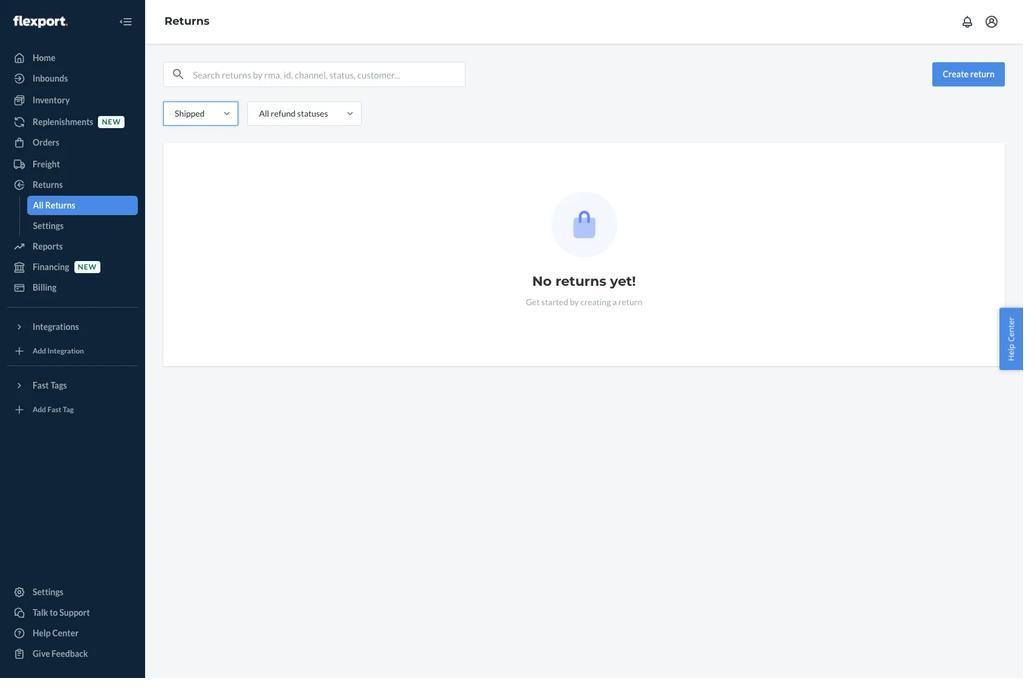 Task type: locate. For each thing, give the bounding box(es) containing it.
0 vertical spatial add
[[33, 347, 46, 356]]

new
[[102, 118, 121, 127], [78, 263, 97, 272]]

0 vertical spatial new
[[102, 118, 121, 127]]

0 vertical spatial help center
[[1006, 317, 1017, 361]]

1 horizontal spatial center
[[1006, 317, 1017, 342]]

all returns
[[33, 200, 75, 210]]

new down reports link
[[78, 263, 97, 272]]

1 horizontal spatial all
[[259, 108, 269, 119]]

0 horizontal spatial center
[[52, 628, 79, 639]]

add
[[33, 347, 46, 356], [33, 406, 46, 415]]

2 add from the top
[[33, 406, 46, 415]]

talk to support button
[[7, 604, 138, 623]]

0 vertical spatial returns link
[[165, 15, 210, 28]]

help
[[1006, 344, 1017, 361], [33, 628, 51, 639]]

all left refund
[[259, 108, 269, 119]]

yet!
[[610, 273, 636, 290]]

all down freight
[[33, 200, 44, 210]]

1 horizontal spatial help center
[[1006, 317, 1017, 361]]

fast inside dropdown button
[[33, 380, 49, 391]]

new up orders link
[[102, 118, 121, 127]]

0 vertical spatial settings
[[33, 221, 64, 231]]

1 vertical spatial add
[[33, 406, 46, 415]]

0 vertical spatial fast
[[33, 380, 49, 391]]

0 vertical spatial all
[[259, 108, 269, 119]]

integration
[[47, 347, 84, 356]]

1 vertical spatial returns link
[[7, 175, 138, 195]]

refund
[[271, 108, 296, 119]]

2 vertical spatial returns
[[45, 200, 75, 210]]

return right create in the top of the page
[[971, 69, 995, 79]]

2 settings from the top
[[33, 587, 63, 598]]

1 vertical spatial help
[[33, 628, 51, 639]]

0 horizontal spatial return
[[619, 297, 642, 307]]

a
[[613, 297, 617, 307]]

1 add from the top
[[33, 347, 46, 356]]

shipped
[[175, 108, 205, 119]]

by
[[570, 297, 579, 307]]

integrations
[[33, 322, 79, 332]]

0 vertical spatial returns
[[165, 15, 210, 28]]

statuses
[[297, 108, 328, 119]]

settings up reports
[[33, 221, 64, 231]]

1 vertical spatial all
[[33, 200, 44, 210]]

financing
[[33, 262, 69, 272]]

all refund statuses
[[259, 108, 328, 119]]

fast
[[33, 380, 49, 391], [47, 406, 61, 415]]

1 vertical spatial return
[[619, 297, 642, 307]]

new for replenishments
[[102, 118, 121, 127]]

fast left tags
[[33, 380, 49, 391]]

0 horizontal spatial help
[[33, 628, 51, 639]]

1 vertical spatial center
[[52, 628, 79, 639]]

0 horizontal spatial new
[[78, 263, 97, 272]]

settings link up support
[[7, 583, 138, 602]]

1 settings from the top
[[33, 221, 64, 231]]

help center
[[1006, 317, 1017, 361], [33, 628, 79, 639]]

0 vertical spatial return
[[971, 69, 995, 79]]

fast tags
[[33, 380, 67, 391]]

return right "a"
[[619, 297, 642, 307]]

1 vertical spatial settings link
[[7, 583, 138, 602]]

0 vertical spatial center
[[1006, 317, 1017, 342]]

settings link
[[27, 217, 138, 236], [7, 583, 138, 602]]

1 horizontal spatial new
[[102, 118, 121, 127]]

center inside "button"
[[1006, 317, 1017, 342]]

0 horizontal spatial help center
[[33, 628, 79, 639]]

replenishments
[[33, 117, 93, 127]]

tags
[[50, 380, 67, 391]]

home link
[[7, 48, 138, 68]]

0 horizontal spatial all
[[33, 200, 44, 210]]

all
[[259, 108, 269, 119], [33, 200, 44, 210]]

1 vertical spatial new
[[78, 263, 97, 272]]

add left "integration"
[[33, 347, 46, 356]]

returns
[[165, 15, 210, 28], [33, 180, 63, 190], [45, 200, 75, 210]]

settings
[[33, 221, 64, 231], [33, 587, 63, 598]]

add down fast tags
[[33, 406, 46, 415]]

returns inside all returns 'link'
[[45, 200, 75, 210]]

settings link down all returns 'link'
[[27, 217, 138, 236]]

billing
[[33, 282, 57, 293]]

0 vertical spatial help
[[1006, 344, 1017, 361]]

1 horizontal spatial return
[[971, 69, 995, 79]]

help center inside "button"
[[1006, 317, 1017, 361]]

1 vertical spatial help center
[[33, 628, 79, 639]]

1 vertical spatial settings
[[33, 587, 63, 598]]

all inside 'link'
[[33, 200, 44, 210]]

create return button
[[933, 62, 1005, 86]]

1 horizontal spatial help
[[1006, 344, 1017, 361]]

integrations button
[[7, 318, 138, 337]]

return
[[971, 69, 995, 79], [619, 297, 642, 307]]

help center link
[[7, 624, 138, 644]]

add integration link
[[7, 342, 138, 361]]

center inside "link"
[[52, 628, 79, 639]]

add fast tag link
[[7, 400, 138, 420]]

settings up to
[[33, 587, 63, 598]]

inbounds link
[[7, 69, 138, 88]]

create return
[[943, 69, 995, 79]]

fast left 'tag'
[[47, 406, 61, 415]]

returns link
[[165, 15, 210, 28], [7, 175, 138, 195]]

center
[[1006, 317, 1017, 342], [52, 628, 79, 639]]



Task type: vqa. For each thing, say whether or not it's contained in the screenshot.
the topmost Return
yes



Task type: describe. For each thing, give the bounding box(es) containing it.
add fast tag
[[33, 406, 74, 415]]

freight link
[[7, 155, 138, 174]]

all for all refund statuses
[[259, 108, 269, 119]]

empty list image
[[551, 192, 617, 258]]

create
[[943, 69, 969, 79]]

new for financing
[[78, 263, 97, 272]]

support
[[59, 608, 90, 618]]

1 vertical spatial fast
[[47, 406, 61, 415]]

billing link
[[7, 278, 138, 298]]

talk to support
[[33, 608, 90, 618]]

add for add fast tag
[[33, 406, 46, 415]]

tag
[[63, 406, 74, 415]]

1 vertical spatial returns
[[33, 180, 63, 190]]

give
[[33, 649, 50, 659]]

open notifications image
[[961, 15, 975, 29]]

give feedback
[[33, 649, 88, 659]]

no
[[532, 273, 552, 290]]

return inside button
[[971, 69, 995, 79]]

all returns link
[[27, 196, 138, 215]]

give feedback button
[[7, 645, 138, 664]]

get
[[526, 297, 540, 307]]

to
[[50, 608, 58, 618]]

add integration
[[33, 347, 84, 356]]

inventory link
[[7, 91, 138, 110]]

add for add integration
[[33, 347, 46, 356]]

orders link
[[7, 133, 138, 152]]

help center button
[[1000, 308, 1023, 370]]

talk
[[33, 608, 48, 618]]

freight
[[33, 159, 60, 169]]

help inside "link"
[[33, 628, 51, 639]]

open account menu image
[[985, 15, 999, 29]]

close navigation image
[[119, 15, 133, 29]]

fast tags button
[[7, 376, 138, 396]]

feedback
[[52, 649, 88, 659]]

0 horizontal spatial returns link
[[7, 175, 138, 195]]

home
[[33, 53, 56, 63]]

reports
[[33, 241, 63, 252]]

inbounds
[[33, 73, 68, 83]]

get started by creating a return
[[526, 297, 642, 307]]

returns
[[556, 273, 607, 290]]

orders
[[33, 137, 59, 148]]

0 vertical spatial settings link
[[27, 217, 138, 236]]

reports link
[[7, 237, 138, 256]]

inventory
[[33, 95, 70, 105]]

flexport logo image
[[13, 16, 68, 28]]

1 horizontal spatial returns link
[[165, 15, 210, 28]]

help inside "button"
[[1006, 344, 1017, 361]]

Search returns by rma, id, channel, status, customer... text field
[[193, 62, 465, 86]]

all for all returns
[[33, 200, 44, 210]]

started
[[542, 297, 568, 307]]

help center inside "link"
[[33, 628, 79, 639]]

creating
[[581, 297, 611, 307]]

no returns yet!
[[532, 273, 636, 290]]



